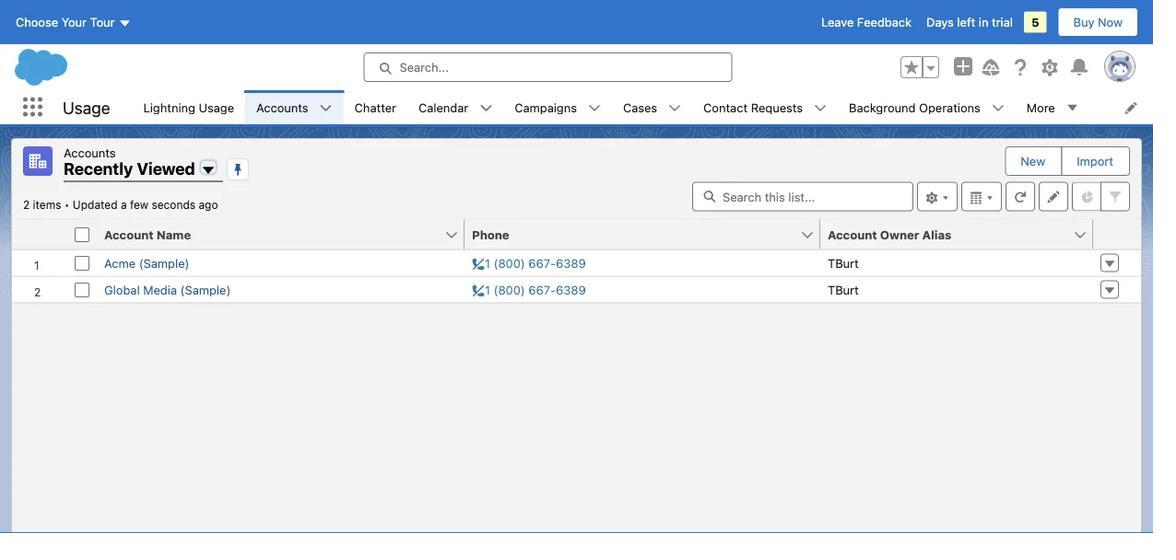Task type: describe. For each thing, give the bounding box(es) containing it.
chatter
[[355, 101, 396, 114]]

buy now
[[1074, 15, 1123, 29]]

choose your tour
[[16, 15, 115, 29]]

2 tburt from the top
[[828, 283, 859, 297]]

recently viewed|accounts|list view element
[[11, 138, 1143, 534]]

cases
[[623, 101, 658, 114]]

global
[[104, 283, 140, 297]]

search...
[[400, 60, 449, 74]]

in
[[979, 15, 989, 29]]

recently viewed status
[[23, 199, 73, 212]]

text default image for contact requests
[[814, 102, 827, 115]]

usage inside lightning usage link
[[199, 101, 234, 114]]

phone element
[[465, 220, 832, 250]]

recently
[[64, 159, 133, 179]]

leave feedback
[[822, 15, 912, 29]]

account owner alias button
[[821, 220, 1073, 249]]

days
[[927, 15, 954, 29]]

lightning
[[143, 101, 195, 114]]

recently viewed grid
[[12, 220, 1142, 304]]

new button
[[1006, 148, 1061, 175]]

acme (sample) link
[[104, 256, 189, 270]]

item number element
[[12, 220, 67, 250]]

leave
[[822, 15, 854, 29]]

item number image
[[12, 220, 67, 249]]

calendar link
[[408, 90, 480, 124]]

cell inside "recently viewed" "grid"
[[67, 220, 97, 250]]

text default image for background operations
[[992, 102, 1005, 115]]

operations
[[919, 101, 981, 114]]

campaigns
[[515, 101, 577, 114]]

more
[[1027, 101, 1056, 114]]

lightning usage link
[[132, 90, 245, 124]]

tour
[[90, 15, 115, 29]]

cases link
[[612, 90, 669, 124]]

trial
[[992, 15, 1013, 29]]

buy now button
[[1058, 7, 1139, 37]]

0 vertical spatial (sample)
[[139, 256, 189, 270]]

account for account owner alias
[[828, 228, 878, 242]]

text default image for campaigns
[[588, 102, 601, 115]]

1 vertical spatial (sample)
[[180, 283, 231, 297]]

few
[[130, 199, 149, 212]]

seconds
[[152, 199, 196, 212]]

account name
[[104, 228, 191, 242]]

phone
[[472, 228, 510, 242]]

text default image for accounts
[[320, 102, 333, 115]]

cases list item
[[612, 90, 693, 124]]

1 click to dial disabled image from the top
[[472, 256, 586, 270]]

global media (sample) link
[[104, 283, 231, 297]]

now
[[1098, 15, 1123, 29]]

name
[[157, 228, 191, 242]]

1 tburt from the top
[[828, 256, 859, 270]]

import
[[1077, 154, 1114, 168]]

accounts link
[[245, 90, 320, 124]]

contact
[[704, 101, 748, 114]]

phone button
[[465, 220, 800, 249]]

acme (sample)
[[104, 256, 189, 270]]

owner
[[881, 228, 920, 242]]

accounts inside "element"
[[64, 146, 116, 160]]

search... button
[[364, 53, 733, 82]]

choose your tour button
[[15, 7, 132, 37]]

text default image for calendar
[[480, 102, 493, 115]]

account owner alias
[[828, 228, 952, 242]]

feedback
[[857, 15, 912, 29]]

acme
[[104, 256, 136, 270]]

a
[[121, 199, 127, 212]]

account name button
[[97, 220, 444, 249]]

background operations list item
[[838, 90, 1016, 124]]

viewed
[[137, 159, 195, 179]]

accounts image
[[23, 147, 53, 176]]

2
[[23, 199, 30, 212]]

global media (sample)
[[104, 283, 231, 297]]



Task type: locate. For each thing, give the bounding box(es) containing it.
text default image left more
[[992, 102, 1005, 115]]

account down 'a'
[[104, 228, 154, 242]]

new
[[1021, 154, 1046, 168]]

1 text default image from the left
[[588, 102, 601, 115]]

list
[[132, 90, 1154, 124]]

text default image
[[588, 102, 601, 115], [992, 102, 1005, 115]]

import button
[[1063, 148, 1129, 175]]

1 text default image from the left
[[1067, 101, 1080, 114]]

action element
[[1094, 220, 1142, 250]]

1 vertical spatial tburt
[[828, 283, 859, 297]]

background operations
[[849, 101, 981, 114]]

2 click to dial disabled image from the top
[[472, 283, 586, 297]]

0 horizontal spatial usage
[[63, 98, 110, 117]]

leave feedback link
[[822, 15, 912, 29]]

campaigns link
[[504, 90, 588, 124]]

text default image left cases link
[[588, 102, 601, 115]]

0 vertical spatial tburt
[[828, 256, 859, 270]]

text default image left 'chatter'
[[320, 102, 333, 115]]

accounts
[[256, 101, 309, 114], [64, 146, 116, 160]]

group
[[901, 56, 940, 78]]

account left owner
[[828, 228, 878, 242]]

1 horizontal spatial account
[[828, 228, 878, 242]]

account for account name
[[104, 228, 154, 242]]

left
[[958, 15, 976, 29]]

1 account from the left
[[104, 228, 154, 242]]

list containing lightning usage
[[132, 90, 1154, 124]]

days left in trial
[[927, 15, 1013, 29]]

text default image inside more dropdown button
[[1067, 101, 1080, 114]]

•
[[64, 199, 70, 212]]

updated
[[73, 199, 118, 212]]

contact requests list item
[[693, 90, 838, 124]]

5
[[1032, 15, 1040, 29]]

0 horizontal spatial account
[[104, 228, 154, 242]]

contact requests
[[704, 101, 803, 114]]

usage right lightning
[[199, 101, 234, 114]]

none search field inside recently viewed|accounts|list view "element"
[[693, 182, 914, 212]]

alias
[[923, 228, 952, 242]]

contact requests link
[[693, 90, 814, 124]]

background
[[849, 101, 916, 114]]

lightning usage
[[143, 101, 234, 114]]

None search field
[[693, 182, 914, 212]]

requests
[[751, 101, 803, 114]]

0 horizontal spatial accounts
[[64, 146, 116, 160]]

calendar
[[419, 101, 469, 114]]

account owner alias element
[[821, 220, 1105, 250]]

1 horizontal spatial text default image
[[992, 102, 1005, 115]]

text default image inside calendar list item
[[480, 102, 493, 115]]

media
[[143, 283, 177, 297]]

5 text default image from the left
[[814, 102, 827, 115]]

(sample) up global media (sample)
[[139, 256, 189, 270]]

text default image
[[1067, 101, 1080, 114], [320, 102, 333, 115], [480, 102, 493, 115], [669, 102, 682, 115], [814, 102, 827, 115]]

2 text default image from the left
[[320, 102, 333, 115]]

campaigns list item
[[504, 90, 612, 124]]

text default image right more
[[1067, 101, 1080, 114]]

chatter link
[[344, 90, 408, 124]]

text default image inside accounts list item
[[320, 102, 333, 115]]

1 horizontal spatial usage
[[199, 101, 234, 114]]

text default image right calendar
[[480, 102, 493, 115]]

calendar list item
[[408, 90, 504, 124]]

ago
[[199, 199, 218, 212]]

buy
[[1074, 15, 1095, 29]]

click to dial disabled image
[[472, 256, 586, 270], [472, 283, 586, 297]]

tburt
[[828, 256, 859, 270], [828, 283, 859, 297]]

2 account from the left
[[828, 228, 878, 242]]

text default image right the cases
[[669, 102, 682, 115]]

Search Recently Viewed list view. search field
[[693, 182, 914, 212]]

text default image inside contact requests list item
[[814, 102, 827, 115]]

text default image right requests
[[814, 102, 827, 115]]

accounts list item
[[245, 90, 344, 124]]

usage up recently
[[63, 98, 110, 117]]

background operations link
[[838, 90, 992, 124]]

choose
[[16, 15, 58, 29]]

0 horizontal spatial text default image
[[588, 102, 601, 115]]

text default image inside cases list item
[[669, 102, 682, 115]]

cell
[[67, 220, 97, 250]]

1 vertical spatial click to dial disabled image
[[472, 283, 586, 297]]

0 vertical spatial click to dial disabled image
[[472, 256, 586, 270]]

account name element
[[97, 220, 476, 250]]

your
[[61, 15, 87, 29]]

0 vertical spatial accounts
[[256, 101, 309, 114]]

usage
[[63, 98, 110, 117], [199, 101, 234, 114]]

2 items • updated a few seconds ago
[[23, 199, 218, 212]]

text default image inside the background operations list item
[[992, 102, 1005, 115]]

text default image inside campaigns list item
[[588, 102, 601, 115]]

account
[[104, 228, 154, 242], [828, 228, 878, 242]]

4 text default image from the left
[[669, 102, 682, 115]]

accounts inside list item
[[256, 101, 309, 114]]

items
[[33, 199, 61, 212]]

2 text default image from the left
[[992, 102, 1005, 115]]

(sample) right media
[[180, 283, 231, 297]]

text default image for cases
[[669, 102, 682, 115]]

3 text default image from the left
[[480, 102, 493, 115]]

action image
[[1094, 220, 1142, 249]]

more button
[[1016, 90, 1091, 124]]

(sample)
[[139, 256, 189, 270], [180, 283, 231, 297]]

1 vertical spatial accounts
[[64, 146, 116, 160]]

recently viewed
[[64, 159, 195, 179]]

1 horizontal spatial accounts
[[256, 101, 309, 114]]



Task type: vqa. For each thing, say whether or not it's contained in the screenshot.
Cases list item
yes



